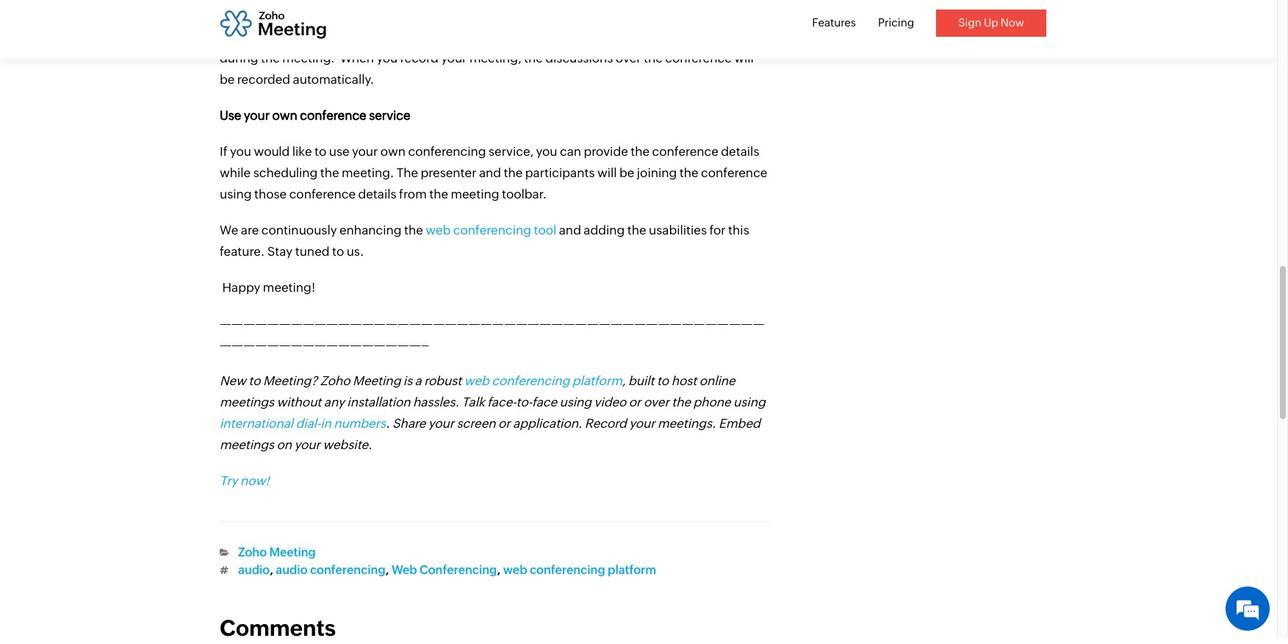 Task type: vqa. For each thing, say whether or not it's contained in the screenshot.
ideas within the This is where the developer platform comes in. As the name suggests, it provides you with almost all the powers of a developer. It essentially allows you to modify the app as you see fit. This helps the app feel tailored to you instead of the same for all users. This also takes the pressure off the app developers, and they can even get new ideas from their user base that they might not have thought of otherwise.
no



Task type: describe. For each thing, give the bounding box(es) containing it.
0 horizontal spatial web
[[426, 223, 451, 238]]

enhancing
[[340, 223, 402, 238]]

1 vertical spatial web conferencing platform link
[[503, 563, 657, 577]]

will inside you and your participant may choose any of the built-in audio options to join the conference during the meeting.  when you record your meeting, the discussions over the conference will be recorded automatically.
[[735, 51, 754, 65]]

from
[[399, 187, 427, 201]]

to-
[[517, 395, 532, 410]]

we
[[220, 223, 239, 238]]

and inside if you would like to use your own conferencing service, you can provide the conference details while scheduling the meeting. the presenter and the participants will be joining the conference using those conference details from the meeting toolbar.
[[479, 165, 502, 180]]

own inside if you would like to use your own conferencing service, you can provide the conference details while scheduling the meeting. the presenter and the participants will be joining the conference using those conference details from the meeting toolbar.
[[381, 144, 406, 159]]

conferencing inside if you would like to use your own conferencing service, you can provide the conference details while scheduling the meeting. the presenter and the participants will be joining the conference using those conference details from the meeting toolbar.
[[408, 144, 486, 159]]

you inside you and your participant may choose any of the built-in audio options to join the conference during the meeting.  when you record your meeting, the discussions over the conference will be recorded automatically.
[[377, 51, 398, 65]]

meeting,
[[470, 51, 522, 65]]

0 horizontal spatial meeting
[[270, 546, 316, 560]]

audio inside you and your participant may choose any of the built-in audio options to join the conference during the meeting.  when you record your meeting, the discussions over the conference will be recorded automatically.
[[538, 29, 570, 44]]

0 vertical spatial web conferencing platform link
[[465, 374, 623, 388]]

be inside you and your participant may choose any of the built-in audio options to join the conference during the meeting.  when you record your meeting, the discussions over the conference will be recorded automatically.
[[220, 72, 235, 87]]

would
[[254, 144, 290, 159]]

options
[[573, 29, 617, 44]]

toolbar.
[[502, 187, 547, 201]]

presenter
[[421, 165, 477, 180]]

audio , audio conferencing , web conferencing , web conferencing platform
[[238, 563, 657, 577]]

1 horizontal spatial meeting
[[353, 374, 401, 388]]

meetings inside . share your screen or application. record your meetings. embed meetings on your website.
[[220, 438, 274, 452]]

the down from
[[404, 223, 423, 238]]

embed
[[719, 416, 761, 431]]

tuned
[[295, 244, 330, 259]]

dial-
[[296, 416, 321, 431]]

new
[[220, 374, 246, 388]]

sign up now
[[959, 16, 1025, 29]]

web for ,
[[503, 563, 528, 577]]

zoho meeting link
[[238, 546, 316, 560]]

we are continuously enhancing the web conferencing tool
[[220, 223, 557, 238]]

the down use
[[320, 165, 339, 180]]

on
[[277, 438, 292, 452]]

2 horizontal spatial using
[[734, 395, 766, 410]]

now!
[[240, 474, 270, 488]]

the right of
[[473, 29, 492, 44]]

share
[[393, 416, 426, 431]]

any inside , built to host online meetings without any installation hassles. talk face-to-face using video or over the phone using international dial-in numbers
[[324, 395, 345, 410]]

built-
[[495, 29, 525, 44]]

application.
[[513, 416, 583, 431]]

meeting
[[451, 187, 500, 201]]

participant
[[297, 29, 360, 44]]

or inside . share your screen or application. record your meetings. embed meetings on your website.
[[499, 416, 511, 431]]

conferencing
[[420, 563, 497, 577]]

1 horizontal spatial using
[[560, 395, 592, 410]]

international dial-in numbers link
[[220, 416, 386, 431]]

service,
[[489, 144, 534, 159]]

if you would like to use your own conferencing service, you can provide the conference details while scheduling the meeting. the presenter and the participants will be joining the conference using those conference details from the meeting toolbar.
[[220, 144, 768, 201]]

join
[[634, 29, 655, 44]]

use
[[329, 144, 350, 159]]

your right the use
[[244, 108, 270, 123]]

the up the recorded
[[261, 51, 280, 65]]

the right 'join'
[[658, 29, 677, 44]]

recorded
[[237, 72, 291, 87]]

0 horizontal spatial you
[[230, 144, 252, 159]]

the down built-
[[524, 51, 543, 65]]

hashtag image
[[220, 566, 229, 575]]

sign
[[959, 16, 982, 29]]

the right joining
[[680, 165, 699, 180]]

online
[[700, 374, 736, 388]]

like
[[292, 144, 312, 159]]

screen
[[457, 416, 496, 431]]

.
[[386, 416, 390, 431]]

stay
[[267, 244, 293, 259]]

if
[[220, 144, 228, 159]]

over inside , built to host online meetings without any installation hassles. talk face-to-face using video or over the phone using international dial-in numbers
[[644, 395, 670, 410]]

installation
[[347, 395, 411, 410]]

platform for new to meeting? zoho meeting is a robust web conferencing platform
[[573, 374, 623, 388]]

discussions
[[546, 51, 613, 65]]

numbers
[[334, 416, 386, 431]]

record
[[401, 51, 439, 65]]

for
[[710, 223, 726, 238]]

to inside if you would like to use your own conferencing service, you can provide the conference details while scheduling the meeting. the presenter and the participants will be joining the conference using those conference details from the meeting toolbar.
[[315, 144, 327, 159]]

the down 'join'
[[644, 51, 663, 65]]

web conferencing tool link
[[426, 223, 557, 238]]

web for robust
[[465, 374, 490, 388]]

continuously
[[262, 223, 337, 238]]

during
[[220, 51, 259, 65]]

automatically.
[[293, 72, 374, 87]]

to inside , built to host online meetings without any installation hassles. talk face-to-face using video or over the phone using international dial-in numbers
[[657, 374, 669, 388]]

to inside you and your participant may choose any of the built-in audio options to join the conference during the meeting.  when you record your meeting, the discussions over the conference will be recorded automatically.
[[620, 29, 632, 44]]

service
[[369, 108, 411, 123]]

——————————————————————————————————————————————
[[220, 316, 765, 331]]

. share your screen or application. record your meetings. embed meetings on your website.
[[220, 416, 761, 452]]

platform for audio , audio conferencing , web conferencing , web conferencing platform
[[608, 563, 657, 577]]

and inside and adding the usabilities for this feature. stay tuned to us.
[[559, 223, 582, 238]]

features link
[[813, 16, 857, 29]]

zoho meeting
[[238, 546, 316, 560]]

audio link
[[238, 563, 270, 577]]

built
[[629, 374, 655, 388]]

your inside if you would like to use your own conferencing service, you can provide the conference details while scheduling the meeting. the presenter and the participants will be joining the conference using those conference details from the meeting toolbar.
[[352, 144, 378, 159]]

video
[[595, 395, 627, 410]]

0 vertical spatial own
[[272, 108, 298, 123]]

feature.
[[220, 244, 265, 259]]

the down presenter
[[430, 187, 449, 201]]

happy meeting!
[[222, 280, 316, 295]]

usabilities
[[649, 223, 707, 238]]

phone
[[694, 395, 731, 410]]

the up joining
[[631, 144, 650, 159]]

over inside you and your participant may choose any of the built-in audio options to join the conference during the meeting.  when you record your meeting, the discussions over the conference will be recorded automatically.
[[616, 51, 642, 65]]

happy
[[222, 280, 261, 295]]

be inside if you would like to use your own conferencing service, you can provide the conference details while scheduling the meeting. the presenter and the participants will be joining the conference using those conference details from the meeting toolbar.
[[620, 165, 635, 180]]

—————————————————–
[[220, 338, 430, 352]]



Task type: locate. For each thing, give the bounding box(es) containing it.
own up the at the left top
[[381, 144, 406, 159]]

1 vertical spatial and
[[479, 165, 502, 180]]

will inside if you would like to use your own conferencing service, you can provide the conference details while scheduling the meeting. the presenter and the participants will be joining the conference using those conference details from the meeting toolbar.
[[598, 165, 617, 180]]

,
[[623, 374, 626, 388], [270, 563, 273, 577], [386, 563, 389, 577], [497, 563, 501, 577]]

0 vertical spatial details
[[722, 144, 760, 159]]

new to meeting? zoho meeting is a robust web conferencing platform
[[220, 374, 623, 388]]

1 vertical spatial meeting
[[270, 546, 316, 560]]

to
[[620, 29, 632, 44], [315, 144, 327, 159], [332, 244, 344, 259], [249, 374, 261, 388], [657, 374, 669, 388]]

you down the may
[[377, 51, 398, 65]]

can
[[560, 144, 582, 159]]

using up embed
[[734, 395, 766, 410]]

meeting up audio conferencing link
[[270, 546, 316, 560]]

1 vertical spatial in
[[321, 416, 331, 431]]

1 vertical spatial over
[[644, 395, 670, 410]]

0 horizontal spatial and
[[243, 29, 266, 44]]

or down 'built'
[[629, 395, 642, 410]]

1 vertical spatial zoho
[[238, 546, 267, 560]]

using right face
[[560, 395, 592, 410]]

your down dial-
[[295, 438, 320, 452]]

scheduling
[[253, 165, 318, 180]]

0 vertical spatial zoho
[[320, 374, 350, 388]]

1 vertical spatial meetings
[[220, 438, 274, 452]]

meetings.
[[658, 416, 717, 431]]

conference
[[680, 29, 746, 44], [666, 51, 732, 65], [300, 108, 367, 123], [653, 144, 719, 159], [701, 165, 768, 180], [289, 187, 356, 201]]

host
[[672, 374, 697, 388]]

or
[[629, 395, 642, 410], [499, 416, 511, 431]]

the
[[473, 29, 492, 44], [658, 29, 677, 44], [261, 51, 280, 65], [524, 51, 543, 65], [644, 51, 663, 65], [631, 144, 650, 159], [320, 165, 339, 180], [504, 165, 523, 180], [680, 165, 699, 180], [430, 187, 449, 201], [404, 223, 423, 238], [628, 223, 647, 238], [672, 395, 691, 410]]

use your own conference service
[[220, 108, 413, 123]]

1 horizontal spatial and
[[479, 165, 502, 180]]

1 meetings from the top
[[220, 395, 274, 410]]

0 horizontal spatial any
[[324, 395, 345, 410]]

0 vertical spatial meeting
[[353, 374, 401, 388]]

—————————————————————————————————————————————— —————————————————–
[[220, 316, 765, 352]]

robust
[[424, 374, 462, 388]]

meetings up international
[[220, 395, 274, 410]]

1 horizontal spatial own
[[381, 144, 406, 159]]

any inside you and your participant may choose any of the built-in audio options to join the conference during the meeting.  when you record your meeting, the discussions over the conference will be recorded automatically.
[[435, 29, 456, 44]]

0 vertical spatial web
[[426, 223, 451, 238]]

your up meeting.
[[352, 144, 378, 159]]

to inside and adding the usabilities for this feature. stay tuned to us.
[[332, 244, 344, 259]]

1 horizontal spatial will
[[735, 51, 754, 65]]

2 horizontal spatial you
[[536, 144, 558, 159]]

website.
[[323, 438, 373, 452]]

audio down the zoho meeting
[[238, 563, 270, 577]]

conferencing
[[408, 144, 486, 159], [454, 223, 532, 238], [492, 374, 570, 388], [310, 563, 386, 577], [530, 563, 606, 577]]

0 vertical spatial be
[[220, 72, 235, 87]]

any
[[435, 29, 456, 44], [324, 395, 345, 410]]

0 horizontal spatial will
[[598, 165, 617, 180]]

1 vertical spatial any
[[324, 395, 345, 410]]

web up talk
[[465, 374, 490, 388]]

up
[[984, 16, 999, 29]]

features
[[813, 16, 857, 29]]

using inside if you would like to use your own conferencing service, you can provide the conference details while scheduling the meeting. the presenter and the participants will be joining the conference using those conference details from the meeting toolbar.
[[220, 187, 252, 201]]

meeting?
[[263, 374, 318, 388]]

to right like
[[315, 144, 327, 159]]

use
[[220, 108, 241, 123]]

in inside , built to host online meetings without any installation hassles. talk face-to-face using video or over the phone using international dial-in numbers
[[321, 416, 331, 431]]

meeting.  when
[[283, 51, 374, 65]]

0 horizontal spatial over
[[616, 51, 642, 65]]

without
[[277, 395, 322, 410]]

you right if
[[230, 144, 252, 159]]

web conferencing platform link
[[465, 374, 623, 388], [503, 563, 657, 577]]

web right conferencing
[[503, 563, 528, 577]]

pricing
[[879, 16, 915, 29]]

1 horizontal spatial be
[[620, 165, 635, 180]]

choose
[[390, 29, 433, 44]]

1 vertical spatial be
[[620, 165, 635, 180]]

us.
[[347, 244, 364, 259]]

1 horizontal spatial in
[[525, 29, 535, 44]]

2 horizontal spatial web
[[503, 563, 528, 577]]

, inside , built to host online meetings without any installation hassles. talk face-to-face using video or over the phone using international dial-in numbers
[[623, 374, 626, 388]]

1 vertical spatial own
[[381, 144, 406, 159]]

0 vertical spatial or
[[629, 395, 642, 410]]

or inside , built to host online meetings without any installation hassles. talk face-to-face using video or over the phone using international dial-in numbers
[[629, 395, 642, 410]]

1 vertical spatial details
[[358, 187, 397, 201]]

1 vertical spatial platform
[[608, 563, 657, 577]]

you and your participant may choose any of the built-in audio options to join the conference during the meeting.  when you record your meeting, the discussions over the conference will be recorded automatically.
[[220, 29, 754, 87]]

and right tool
[[559, 223, 582, 238]]

platform
[[573, 374, 623, 388], [608, 563, 657, 577]]

the inside and adding the usabilities for this feature. stay tuned to us.
[[628, 223, 647, 238]]

or down face-
[[499, 416, 511, 431]]

0 horizontal spatial using
[[220, 187, 252, 201]]

face-
[[488, 395, 517, 410]]

web
[[392, 563, 417, 577]]

zoho
[[320, 374, 350, 388], [238, 546, 267, 560]]

1 horizontal spatial you
[[377, 51, 398, 65]]

meetings down international
[[220, 438, 274, 452]]

0 horizontal spatial be
[[220, 72, 235, 87]]

1 horizontal spatial web
[[465, 374, 490, 388]]

over down 'built'
[[644, 395, 670, 410]]

2 vertical spatial and
[[559, 223, 582, 238]]

1 vertical spatial will
[[598, 165, 617, 180]]

hassles.
[[413, 395, 460, 410]]

meeting!
[[263, 280, 316, 295]]

and inside you and your participant may choose any of the built-in audio options to join the conference during the meeting.  when you record your meeting, the discussions over the conference will be recorded automatically.
[[243, 29, 266, 44]]

0 horizontal spatial details
[[358, 187, 397, 201]]

web down from
[[426, 223, 451, 238]]

be down provide at left top
[[620, 165, 635, 180]]

may
[[363, 29, 387, 44]]

your up the recorded
[[268, 29, 294, 44]]

1 vertical spatial web
[[465, 374, 490, 388]]

your down hassles.
[[429, 416, 455, 431]]

participants
[[526, 165, 595, 180]]

meeting up installation
[[353, 374, 401, 388]]

the down service,
[[504, 165, 523, 180]]

1 horizontal spatial audio
[[276, 563, 308, 577]]

will
[[735, 51, 754, 65], [598, 165, 617, 180]]

tool
[[534, 223, 557, 238]]

of
[[458, 29, 470, 44]]

in inside you and your participant may choose any of the built-in audio options to join the conference during the meeting.  when you record your meeting, the discussions over the conference will be recorded automatically.
[[525, 29, 535, 44]]

0 horizontal spatial own
[[272, 108, 298, 123]]

0 vertical spatial any
[[435, 29, 456, 44]]

sign up now link
[[937, 10, 1047, 36]]

0 vertical spatial and
[[243, 29, 266, 44]]

be down during
[[220, 72, 235, 87]]

any up numbers
[[324, 395, 345, 410]]

is
[[404, 374, 413, 388]]

2 vertical spatial web
[[503, 563, 528, 577]]

the inside , built to host online meetings without any installation hassles. talk face-to-face using video or over the phone using international dial-in numbers
[[672, 395, 691, 410]]

adding
[[584, 223, 625, 238]]

zoho up the audio link
[[238, 546, 267, 560]]

0 vertical spatial platform
[[573, 374, 623, 388]]

the right adding
[[628, 223, 647, 238]]

and adding the usabilities for this feature. stay tuned to us.
[[220, 223, 750, 259]]

1 horizontal spatial over
[[644, 395, 670, 410]]

0 vertical spatial meetings
[[220, 395, 274, 410]]

2 horizontal spatial and
[[559, 223, 582, 238]]

web conferencing link
[[392, 563, 497, 577]]

0 vertical spatial over
[[616, 51, 642, 65]]

own up would
[[272, 108, 298, 123]]

any left of
[[435, 29, 456, 44]]

0 vertical spatial will
[[735, 51, 754, 65]]

international
[[220, 416, 293, 431]]

while
[[220, 165, 251, 180]]

using down while
[[220, 187, 252, 201]]

provide
[[584, 144, 629, 159]]

talk
[[462, 395, 485, 410]]

and right you
[[243, 29, 266, 44]]

audio up discussions
[[538, 29, 570, 44]]

0 horizontal spatial in
[[321, 416, 331, 431]]

your
[[268, 29, 294, 44], [441, 51, 467, 65], [244, 108, 270, 123], [352, 144, 378, 159], [429, 416, 455, 431], [630, 416, 656, 431], [295, 438, 320, 452]]

1 horizontal spatial or
[[629, 395, 642, 410]]

2 meetings from the top
[[220, 438, 274, 452]]

meeting.
[[342, 165, 394, 180]]

the down 'host'
[[672, 395, 691, 410]]

folder open image
[[220, 549, 229, 557]]

your right the record
[[630, 416, 656, 431]]

to left us.
[[332, 244, 344, 259]]

to left 'join'
[[620, 29, 632, 44]]

web
[[426, 223, 451, 238], [465, 374, 490, 388], [503, 563, 528, 577]]

try now! link
[[220, 474, 270, 488]]

, built to host online meetings without any installation hassles. talk face-to-face using video or over the phone using international dial-in numbers
[[220, 374, 766, 431]]

to left 'host'
[[657, 374, 669, 388]]

zoho down the —————————————————–
[[320, 374, 350, 388]]

0 horizontal spatial zoho
[[238, 546, 267, 560]]

1 horizontal spatial any
[[435, 29, 456, 44]]

2 horizontal spatial audio
[[538, 29, 570, 44]]

record
[[585, 416, 627, 431]]

pricing link
[[879, 16, 915, 29]]

meetings inside , built to host online meetings without any installation hassles. talk face-to-face using video or over the phone using international dial-in numbers
[[220, 395, 274, 410]]

0 horizontal spatial audio
[[238, 563, 270, 577]]

in up website.
[[321, 416, 331, 431]]

those
[[254, 187, 287, 201]]

your down of
[[441, 51, 467, 65]]

audio down zoho meeting 'link'
[[276, 563, 308, 577]]

meetings
[[220, 395, 274, 410], [220, 438, 274, 452]]

in left options
[[525, 29, 535, 44]]

you
[[220, 29, 241, 44]]

1 horizontal spatial zoho
[[320, 374, 350, 388]]

you left can
[[536, 144, 558, 159]]

own
[[272, 108, 298, 123], [381, 144, 406, 159]]

this
[[729, 223, 750, 238]]

the
[[397, 165, 418, 180]]

are
[[241, 223, 259, 238]]

audio conferencing link
[[276, 563, 386, 577]]

1 vertical spatial or
[[499, 416, 511, 431]]

and up "meeting"
[[479, 165, 502, 180]]

0 vertical spatial in
[[525, 29, 535, 44]]

to right new
[[249, 374, 261, 388]]

joining
[[637, 165, 677, 180]]

1 horizontal spatial details
[[722, 144, 760, 159]]

try
[[220, 474, 238, 488]]

over down 'join'
[[616, 51, 642, 65]]

0 horizontal spatial or
[[499, 416, 511, 431]]

you
[[377, 51, 398, 65], [230, 144, 252, 159], [536, 144, 558, 159]]



